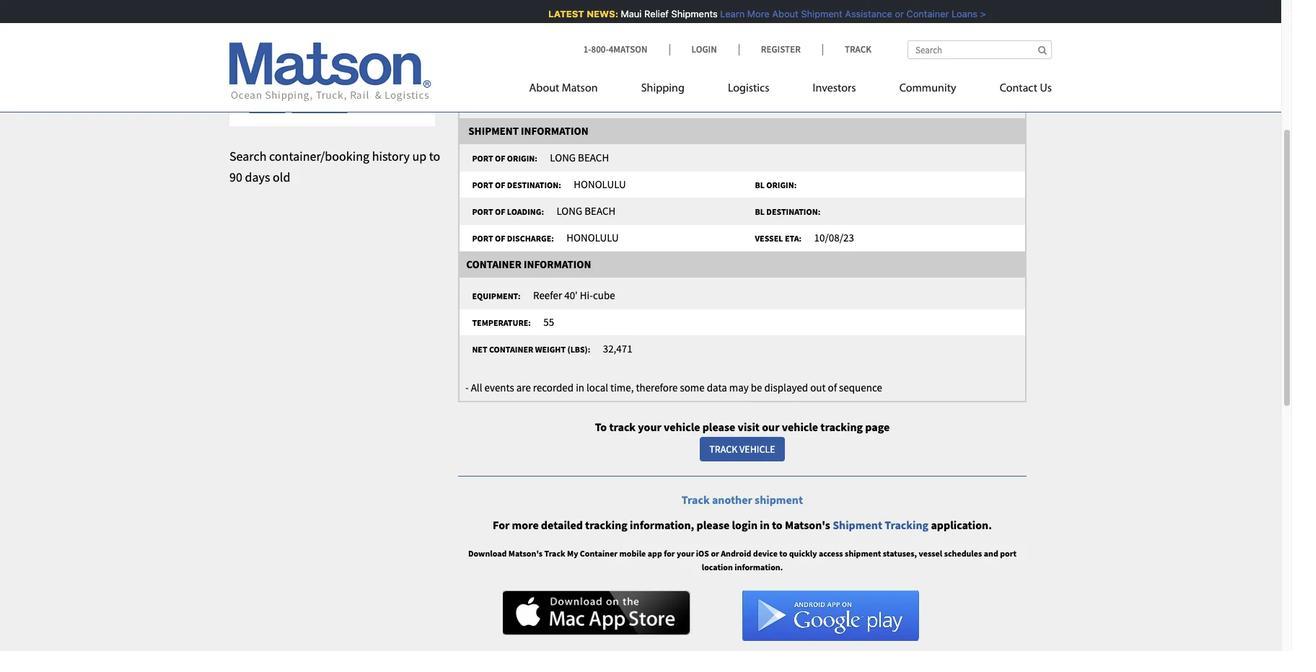 Task type: locate. For each thing, give the bounding box(es) containing it.
port inside port of destination: honolulu
[[472, 180, 493, 191]]

top menu navigation
[[530, 76, 1052, 105]]

shipment information
[[460, 124, 589, 138]]

in right login
[[760, 519, 770, 533]]

in left local
[[576, 381, 585, 395]]

mobile
[[620, 549, 646, 559]]

about matson
[[530, 83, 598, 95]]

1 vertical spatial shipment
[[845, 549, 882, 559]]

1 vertical spatial matson's
[[509, 549, 543, 559]]

to
[[595, 420, 607, 435]]

events
[[485, 381, 515, 395]]

honolulu for port of discharge: honolulu
[[567, 231, 619, 245]]

information up port of origin: long beach
[[521, 124, 589, 138]]

register
[[761, 43, 801, 56]]

beach
[[629, 50, 660, 63], [629, 76, 660, 90], [578, 151, 609, 165], [585, 204, 616, 218]]

0 horizontal spatial destination:
[[507, 180, 561, 191]]

(ca)
[[663, 50, 681, 63], [663, 76, 681, 90]]

be
[[751, 381, 763, 395]]

information,
[[630, 519, 695, 533]]

about
[[767, 8, 793, 19], [530, 83, 560, 95]]

track down to track your vehicle please visit our vehicle tracking page
[[710, 443, 738, 456]]

or right assistance
[[890, 8, 899, 19]]

your right for
[[677, 549, 695, 559]]

port down shipment information
[[472, 153, 493, 164]]

access
[[819, 549, 844, 559]]

port inside the port of loading: long beach
[[472, 207, 493, 217]]

shipment up vessel
[[796, 8, 837, 19]]

port left discharge: on the left of the page
[[472, 233, 493, 244]]

latest
[[543, 8, 579, 19]]

old
[[273, 169, 291, 185]]

long
[[601, 50, 627, 63], [601, 76, 627, 90], [550, 151, 576, 165], [557, 204, 583, 218]]

shipment inside download matson's track my container mobile app for your ios or android device to quickly access shipment statuses, vessel schedules and port location information.
[[845, 549, 882, 559]]

0 vertical spatial your
[[638, 420, 662, 435]]

Bill of Lading radio
[[248, 33, 257, 42]]

1 vertical spatial to
[[772, 519, 783, 533]]

0 horizontal spatial or
[[711, 549, 720, 559]]

date
[[466, 23, 491, 37]]

visit
[[738, 420, 760, 435]]

4matson
[[609, 43, 648, 56]]

bl up bl destination:
[[755, 180, 765, 191]]

of inside port of discharge: honolulu
[[495, 233, 506, 244]]

1 bl from the top
[[755, 180, 765, 191]]

1 horizontal spatial vehicle
[[782, 420, 819, 435]]

1 vertical spatial bl
[[755, 207, 765, 217]]

1 vertical spatial long beach (ca)
[[601, 76, 681, 90]]

0 vertical spatial honolulu
[[574, 178, 626, 191]]

shipment up access
[[833, 519, 883, 533]]

1 vertical spatial please
[[697, 519, 730, 533]]

detailed
[[541, 519, 583, 533]]

load to vessel
[[743, 50, 818, 63]]

2 bl from the top
[[755, 207, 765, 217]]

search container/booking history up to 90 days old
[[230, 148, 441, 185]]

tracking left page
[[821, 420, 863, 435]]

please left visit
[[703, 420, 736, 435]]

latest news: maui relief shipments learn more about shipment assistance or container loans >
[[543, 8, 981, 19]]

beach down 'location'
[[629, 50, 660, 63]]

about matson link
[[530, 76, 620, 105]]

0 vertical spatial matson's
[[785, 519, 831, 533]]

1 vertical spatial about
[[530, 83, 560, 95]]

pm
[[535, 76, 549, 90]]

container right my
[[580, 549, 618, 559]]

None search field
[[908, 40, 1052, 59]]

of down shipment information
[[495, 153, 506, 164]]

origin:
[[507, 153, 538, 164], [767, 180, 797, 191]]

2 vertical spatial shipment
[[833, 519, 883, 533]]

login
[[692, 43, 717, 56]]

or right "ios"
[[711, 549, 720, 559]]

bl up vessel
[[755, 207, 765, 217]]

vehicle right our
[[782, 420, 819, 435]]

2 port from the top
[[472, 180, 493, 191]]

1 (ca) from the top
[[663, 50, 681, 63]]

to right up
[[429, 148, 441, 165]]

90
[[230, 169, 242, 185]]

to right device
[[780, 549, 788, 559]]

vehicle down - all events are recorded in local time, therefore some data may be displayed out of sequence
[[664, 420, 701, 435]]

your right track
[[638, 420, 662, 435]]

ios
[[696, 549, 710, 559]]

destination: up the eta:
[[767, 207, 821, 217]]

please
[[703, 420, 736, 435], [697, 519, 730, 533]]

about inside top menu navigation
[[530, 83, 560, 95]]

0 vertical spatial or
[[890, 8, 899, 19]]

2 vertical spatial to
[[780, 549, 788, 559]]

container down "temperature: 55" at the left
[[489, 345, 534, 355]]

shipments
[[666, 8, 713, 19]]

55
[[544, 316, 555, 329]]

track for track vehicle
[[710, 443, 738, 456]]

lading
[[298, 29, 337, 46]]

1 horizontal spatial matson's
[[785, 519, 831, 533]]

0 horizontal spatial matson's
[[509, 549, 543, 559]]

of right bill
[[284, 29, 296, 46]]

matson's up quickly
[[785, 519, 831, 533]]

about up status
[[767, 8, 793, 19]]

1 horizontal spatial destination:
[[767, 207, 821, 217]]

0 horizontal spatial vehicle
[[664, 420, 701, 435]]

0 vertical spatial (ca)
[[663, 50, 681, 63]]

14:36
[[508, 76, 533, 90]]

1 horizontal spatial shipment
[[845, 549, 882, 559]]

0 vertical spatial information
[[521, 124, 589, 138]]

(ca) up 'shipping'
[[663, 50, 681, 63]]

device
[[753, 549, 778, 559]]

1 long beach (ca) from the top
[[601, 50, 681, 63]]

10/08/23
[[815, 231, 855, 245]]

track left another
[[682, 493, 710, 507]]

of for lading
[[284, 29, 296, 46]]

honolulu up the port of loading: long beach on the left top
[[574, 178, 626, 191]]

1 horizontal spatial tracking
[[821, 420, 863, 435]]

destination: inside port of destination: honolulu
[[507, 180, 561, 191]]

download matson's track my container mobile app for your ios or android device to quickly access shipment statuses, vessel schedules and port location information.
[[468, 549, 1017, 573]]

0 horizontal spatial in
[[576, 381, 585, 395]]

honolulu for port of destination: honolulu
[[574, 178, 626, 191]]

1 vertical spatial your
[[677, 549, 695, 559]]

tracking
[[821, 420, 863, 435], [585, 519, 628, 533]]

3 port from the top
[[472, 207, 493, 217]]

shipping link
[[620, 76, 707, 105]]

1 vertical spatial destination:
[[767, 207, 821, 217]]

information.
[[735, 563, 783, 573]]

bl for long beach
[[755, 207, 765, 217]]

origin: inside port of origin: long beach
[[507, 153, 538, 164]]

beach down '4matson'
[[629, 76, 660, 90]]

origin: down shipment information
[[507, 153, 538, 164]]

port inside port of origin: long beach
[[472, 153, 493, 164]]

of inside port of destination: honolulu
[[495, 180, 506, 191]]

information
[[521, 124, 589, 138], [524, 258, 592, 272]]

matson's
[[785, 519, 831, 533], [509, 549, 543, 559]]

in
[[576, 381, 585, 395], [760, 519, 770, 533]]

are
[[517, 381, 531, 395]]

0 horizontal spatial shipment
[[755, 493, 804, 507]]

1 vertical spatial or
[[711, 549, 720, 559]]

may
[[730, 381, 749, 395]]

- all events are recorded in local time, therefore some data may be displayed out of sequence
[[466, 381, 883, 395]]

port for port of discharge: honolulu
[[472, 233, 493, 244]]

of left discharge: on the left of the page
[[495, 233, 506, 244]]

time
[[502, 23, 526, 37]]

bill of lading
[[263, 29, 337, 46]]

vessel
[[919, 549, 943, 559]]

0 vertical spatial in
[[576, 381, 585, 395]]

search image
[[1039, 45, 1047, 55]]

1 port from the top
[[472, 153, 493, 164]]

track down assistance
[[845, 43, 872, 56]]

1 horizontal spatial origin:
[[767, 180, 797, 191]]

port inside port of discharge: honolulu
[[472, 233, 493, 244]]

of for origin:
[[495, 153, 506, 164]]

of inside port of origin: long beach
[[495, 153, 506, 164]]

temperature:
[[472, 318, 531, 329]]

schedules
[[945, 549, 983, 559]]

to inside download matson's track my container mobile app for your ios or android device to quickly access shipment statuses, vessel schedules and port location information.
[[780, 549, 788, 559]]

shipment
[[796, 8, 837, 19], [469, 124, 519, 138], [833, 519, 883, 533]]

vessel
[[784, 50, 818, 63]]

track
[[845, 43, 872, 56], [710, 443, 738, 456], [682, 493, 710, 507], [545, 549, 566, 559]]

of down port of origin: long beach
[[495, 180, 506, 191]]

track left my
[[545, 549, 566, 559]]

(ca) down "login" link on the right of the page
[[663, 76, 681, 90]]

0 vertical spatial to
[[429, 148, 441, 165]]

1 horizontal spatial your
[[677, 549, 695, 559]]

booking
[[263, 9, 310, 25]]

tracking up mobile
[[585, 519, 628, 533]]

bill
[[263, 29, 282, 46]]

to
[[429, 148, 441, 165], [772, 519, 783, 533], [780, 549, 788, 559]]

4 port from the top
[[472, 233, 493, 244]]

1 horizontal spatial or
[[890, 8, 899, 19]]

your inside download matson's track my container mobile app for your ios or android device to quickly access shipment statuses, vessel schedules and port location information.
[[677, 549, 695, 559]]

1 vertical spatial (ca)
[[663, 76, 681, 90]]

shipment down 10/02/23
[[469, 124, 519, 138]]

of right out
[[828, 381, 837, 395]]

all
[[471, 381, 483, 395]]

long beach (ca) down '4matson'
[[601, 76, 681, 90]]

more
[[512, 519, 539, 533]]

container up equipment:
[[466, 258, 522, 272]]

0 vertical spatial shipment
[[755, 493, 804, 507]]

shipment right access
[[845, 549, 882, 559]]

hi-
[[580, 289, 593, 303]]

track for track link on the top right of the page
[[845, 43, 872, 56]]

contact us
[[1000, 83, 1052, 95]]

port
[[1001, 549, 1017, 559]]

please up "ios"
[[697, 519, 730, 533]]

0 vertical spatial bl
[[755, 180, 765, 191]]

of inside the port of loading: long beach
[[495, 207, 506, 217]]

port for port of origin: long beach
[[472, 153, 493, 164]]

information down port of discharge: honolulu
[[524, 258, 592, 272]]

about left matson
[[530, 83, 560, 95]]

equipment: reefer 40' hi-cube
[[467, 289, 616, 303]]

0 horizontal spatial origin:
[[507, 153, 538, 164]]

matson
[[562, 83, 598, 95]]

port for port of destination: honolulu
[[472, 180, 493, 191]]

application.
[[931, 519, 993, 533]]

long beach (ca) down 'location'
[[601, 50, 681, 63]]

destination: up the port of loading: long beach on the left top
[[507, 180, 561, 191]]

to up device
[[772, 519, 783, 533]]

my
[[567, 549, 578, 559]]

2 (ca) from the top
[[663, 76, 681, 90]]

origin: up bl destination:
[[767, 180, 797, 191]]

0 vertical spatial about
[[767, 8, 793, 19]]

or for container
[[890, 8, 899, 19]]

long beach (ca)
[[601, 50, 681, 63], [601, 76, 681, 90]]

shipment
[[755, 493, 804, 507], [845, 549, 882, 559]]

download
[[468, 549, 507, 559]]

1 vertical spatial honolulu
[[567, 231, 619, 245]]

honolulu down the port of loading: long beach on the left top
[[567, 231, 619, 245]]

vehicle
[[740, 443, 776, 456]]

1-800-4matson link
[[584, 43, 670, 56]]

vehicle
[[664, 420, 701, 435], [782, 420, 819, 435]]

0 vertical spatial origin:
[[507, 153, 538, 164]]

of left the loading:
[[495, 207, 506, 217]]

1 vertical spatial information
[[524, 258, 592, 272]]

shipment up login
[[755, 493, 804, 507]]

port down port of origin: long beach
[[472, 180, 493, 191]]

matson's down more
[[509, 549, 543, 559]]

port left the loading:
[[472, 207, 493, 217]]

1 vertical spatial tracking
[[585, 519, 628, 533]]

long right 1-
[[601, 50, 627, 63]]

or inside download matson's track my container mobile app for your ios or android device to quickly access shipment statuses, vessel schedules and port location information.
[[711, 549, 720, 559]]

0 vertical spatial destination:
[[507, 180, 561, 191]]

0 vertical spatial long beach (ca)
[[601, 50, 681, 63]]

net container weight (lbs): 32,471
[[467, 342, 633, 356]]

1 horizontal spatial in
[[760, 519, 770, 533]]

port
[[472, 153, 493, 164], [472, 180, 493, 191], [472, 207, 493, 217], [472, 233, 493, 244]]

0 vertical spatial please
[[703, 420, 736, 435]]

contact
[[1000, 83, 1038, 95]]

2 long beach (ca) from the top
[[601, 76, 681, 90]]

None button
[[248, 85, 288, 114], [290, 85, 349, 114], [248, 85, 288, 114], [290, 85, 349, 114]]

0 horizontal spatial about
[[530, 83, 560, 95]]

(ca) for load to vessel
[[663, 50, 681, 63]]



Task type: describe. For each thing, give the bounding box(es) containing it.
logistics link
[[707, 76, 792, 105]]

days
[[245, 169, 270, 185]]

of for loading:
[[495, 207, 506, 217]]

container information
[[460, 258, 592, 272]]

0 vertical spatial shipment
[[796, 8, 837, 19]]

time,
[[611, 381, 634, 395]]

discharge:
[[507, 233, 554, 244]]

800-
[[592, 43, 609, 56]]

to
[[770, 50, 782, 63]]

for more detailed tracking information, please login in to matson's shipment tracking application.
[[493, 519, 993, 533]]

equipment:
[[472, 291, 521, 302]]

to track your vehicle please visit our vehicle tracking page
[[595, 420, 890, 435]]

investors link
[[792, 76, 878, 105]]

blue matson logo with ocean, shipping, truck, rail and logistics written beneath it. image
[[230, 43, 432, 102]]

eta:
[[785, 233, 802, 244]]

load
[[743, 50, 767, 63]]

0 vertical spatial tracking
[[821, 420, 863, 435]]

information for container information
[[524, 258, 592, 272]]

our
[[762, 420, 780, 435]]

bl for honolulu
[[755, 180, 765, 191]]

maui
[[616, 8, 637, 19]]

track inside download matson's track my container mobile app for your ios or android device to quickly access shipment statuses, vessel schedules and port location information.
[[545, 549, 566, 559]]

sequence
[[840, 381, 883, 395]]

track link
[[823, 43, 872, 56]]

more
[[742, 8, 765, 19]]

long beach (ca) for ingate
[[601, 76, 681, 90]]

long up port of destination: honolulu
[[550, 151, 576, 165]]

and
[[984, 549, 999, 559]]

long down 1-800-4matson
[[601, 76, 627, 90]]

contact us link
[[979, 76, 1052, 105]]

-
[[466, 381, 469, 395]]

1 vehicle from the left
[[664, 420, 701, 435]]

1 vertical spatial shipment
[[469, 124, 519, 138]]

android
[[721, 549, 752, 559]]

32,471
[[603, 342, 633, 356]]

long down port of destination: honolulu
[[557, 204, 583, 218]]

google play image
[[743, 592, 920, 642]]

Booking radio
[[248, 12, 257, 22]]

port of destination: honolulu
[[467, 178, 626, 191]]

displayed
[[765, 381, 809, 395]]

local
[[587, 381, 609, 395]]

for
[[664, 549, 675, 559]]

learn
[[715, 8, 740, 19]]

quickly
[[789, 549, 818, 559]]

data
[[707, 381, 727, 395]]

1-
[[584, 43, 592, 56]]

track vehicle link
[[700, 437, 785, 462]]

statuses,
[[883, 549, 918, 559]]

page
[[866, 420, 890, 435]]

bl destination:
[[750, 207, 826, 217]]

relief
[[639, 8, 664, 19]]

container left "loans"
[[901, 8, 944, 19]]

status
[[750, 23, 786, 37]]

vessel eta: 10/08/23
[[750, 231, 855, 245]]

Enter Container # text field
[[248, 55, 394, 80]]

Search search field
[[908, 40, 1052, 59]]

ingate
[[743, 76, 776, 90]]

1 vertical spatial origin:
[[767, 180, 797, 191]]

register link
[[739, 43, 823, 56]]

container inside download matson's track my container mobile app for your ios or android device to quickly access shipment statuses, vessel schedules and port location information.
[[580, 549, 618, 559]]

tracking
[[885, 519, 929, 533]]

loading:
[[507, 207, 544, 217]]

port for port of loading: long beach
[[472, 207, 493, 217]]

reefer
[[533, 289, 562, 303]]

0 horizontal spatial your
[[638, 420, 662, 435]]

&
[[493, 23, 500, 37]]

location
[[609, 23, 657, 37]]

0 horizontal spatial tracking
[[585, 519, 628, 533]]

apple image
[[503, 592, 691, 636]]

track another shipment
[[682, 493, 804, 507]]

cube
[[593, 289, 616, 303]]

vessel
[[755, 233, 784, 244]]

beach up port of destination: honolulu
[[578, 151, 609, 165]]

recorded
[[533, 381, 574, 395]]

matson's inside download matson's track my container mobile app for your ios or android device to quickly access shipment statuses, vessel schedules and port location information.
[[509, 549, 543, 559]]

another
[[712, 493, 753, 507]]

(ca) for ingate
[[663, 76, 681, 90]]

or for android
[[711, 549, 720, 559]]

news:
[[581, 8, 613, 19]]

loans
[[947, 8, 973, 19]]

track vehicle
[[710, 443, 776, 456]]

track another shipment link
[[682, 493, 804, 507]]

history
[[372, 148, 410, 165]]

1 horizontal spatial about
[[767, 8, 793, 19]]

40'
[[565, 289, 578, 303]]

up
[[412, 148, 427, 165]]

port of origin: long beach
[[467, 151, 609, 165]]

therefore
[[636, 381, 678, 395]]

container inside net container weight (lbs): 32,471
[[489, 345, 534, 355]]

track
[[610, 420, 636, 435]]

login link
[[670, 43, 739, 56]]

app
[[648, 549, 663, 559]]

of for discharge:
[[495, 233, 506, 244]]

shipping
[[641, 83, 685, 95]]

out
[[811, 381, 826, 395]]

logistics
[[728, 83, 770, 95]]

investors
[[813, 83, 857, 95]]

track for track another shipment
[[682, 493, 710, 507]]

bl origin:
[[750, 180, 802, 191]]

>
[[975, 8, 981, 19]]

information for shipment information
[[521, 124, 589, 138]]

beach down port of destination: honolulu
[[585, 204, 616, 218]]

10/02/23 14:36 pm
[[460, 76, 549, 90]]

of for destination:
[[495, 180, 506, 191]]

long beach (ca) for load to vessel
[[601, 50, 681, 63]]

search
[[230, 148, 267, 165]]

1 vertical spatial in
[[760, 519, 770, 533]]

community link
[[878, 76, 979, 105]]

2 vehicle from the left
[[782, 420, 819, 435]]

to inside search container/booking history up to 90 days old
[[429, 148, 441, 165]]



Task type: vqa. For each thing, say whether or not it's contained in the screenshot.
"&" in Guam & Micronesia Links section
no



